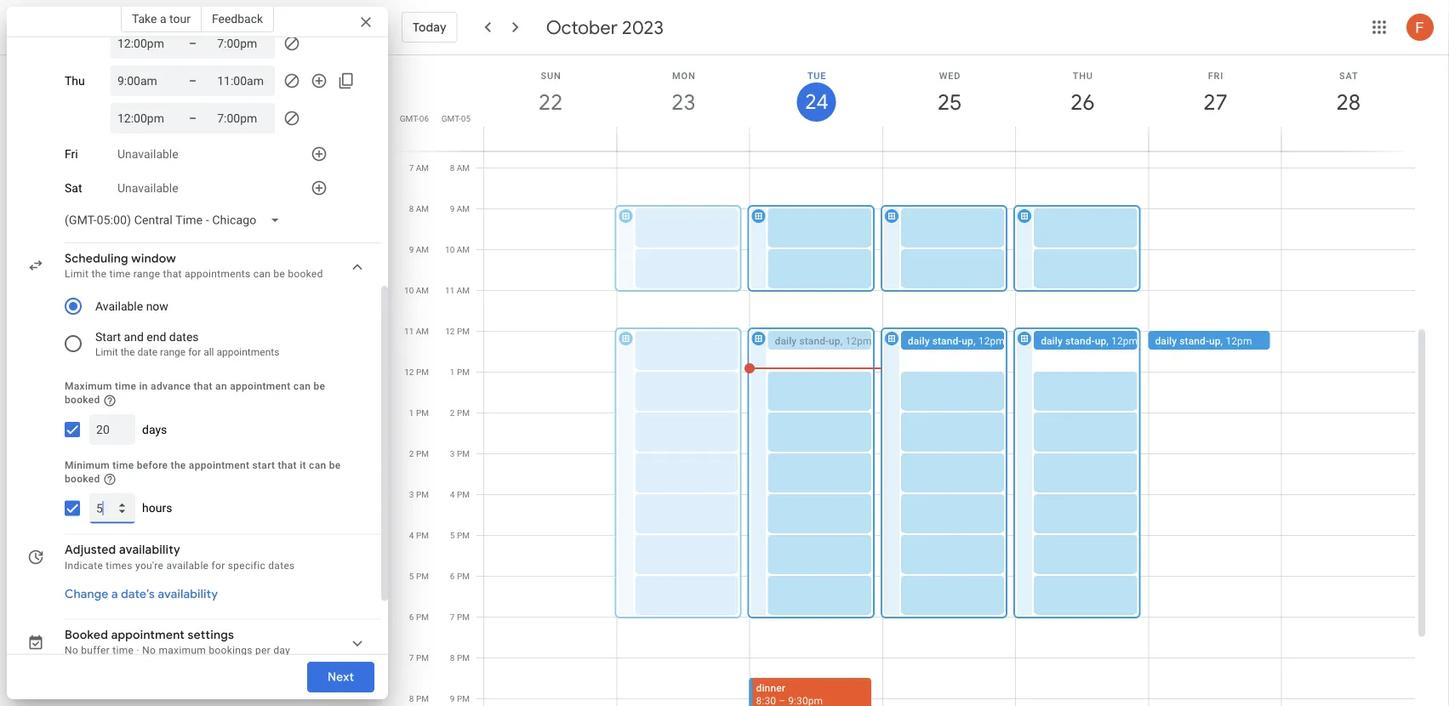Task type: locate. For each thing, give the bounding box(es) containing it.
appointments
[[185, 268, 251, 280], [217, 346, 280, 358]]

2 daily from the left
[[908, 335, 930, 347]]

0 vertical spatial be
[[274, 268, 285, 280]]

availability
[[119, 543, 180, 558], [158, 587, 218, 602]]

time
[[109, 268, 131, 280], [115, 381, 136, 392], [113, 460, 134, 471], [113, 645, 134, 657]]

that inside maximum time in advance that an appointment can be booked
[[194, 381, 213, 392]]

the inside start and end dates limit the date range for all appointments
[[121, 346, 135, 358]]

– for start time on thursdays text box
[[189, 74, 197, 88]]

1 vertical spatial 7
[[450, 612, 455, 623]]

availability inside adjusted availability indicate times you're available for specific dates
[[119, 543, 180, 558]]

unavailable for fri
[[117, 147, 179, 161]]

1 vertical spatial the
[[121, 346, 135, 358]]

up
[[829, 335, 841, 347], [962, 335, 974, 347], [1095, 335, 1107, 347], [1210, 335, 1221, 347]]

0 horizontal spatial a
[[111, 587, 118, 602]]

change
[[65, 587, 109, 602]]

06
[[419, 113, 429, 123]]

0 vertical spatial 6
[[450, 572, 455, 582]]

7 down gmt-06 on the top left of the page
[[409, 163, 414, 173]]

appointment up ·
[[111, 628, 185, 643]]

2 horizontal spatial that
[[278, 460, 297, 471]]

28
[[1336, 88, 1360, 116]]

unavailable for sat
[[117, 181, 179, 195]]

sat for sat
[[65, 181, 82, 195]]

be inside 'minimum time before the appointment start that it can be booked'
[[329, 460, 341, 471]]

sat up saturday, october 28 element at the top right
[[1340, 70, 1359, 81]]

0 horizontal spatial be
[[274, 268, 285, 280]]

1 vertical spatial 2
[[409, 449, 414, 459]]

0 vertical spatial 11
[[445, 286, 455, 296]]

range
[[133, 268, 160, 280], [160, 346, 186, 358]]

that left an
[[194, 381, 213, 392]]

,
[[841, 335, 843, 347], [974, 335, 976, 347], [1107, 335, 1109, 347], [1221, 335, 1224, 347]]

gmt- left gmt-05
[[400, 113, 419, 123]]

0 vertical spatial limit
[[65, 268, 89, 280]]

8 am right 7 am
[[450, 163, 470, 173]]

booked appointment settings no buffer time · no maximum bookings per day
[[65, 628, 290, 657]]

a inside take a tour button
[[160, 11, 166, 26]]

1 horizontal spatial 1 pm
[[450, 367, 470, 378]]

0 vertical spatial 6 pm
[[450, 572, 470, 582]]

an
[[215, 381, 227, 392]]

1 daily from the left
[[775, 335, 797, 347]]

the down and
[[121, 346, 135, 358]]

7 right next "button"
[[409, 653, 414, 664]]

0 vertical spatial 7 pm
[[450, 612, 470, 623]]

1 vertical spatial 1
[[409, 408, 414, 418]]

0 horizontal spatial 8 am
[[409, 204, 429, 214]]

gmt- for 05
[[442, 113, 461, 123]]

8 pm left the 9 pm
[[409, 694, 429, 704]]

0 vertical spatial availability
[[119, 543, 180, 558]]

1 end time on thursdays text field from the top
[[217, 71, 268, 91]]

– down "tour"
[[189, 36, 197, 50]]

dates inside adjusted availability indicate times you're available for specific dates
[[268, 560, 295, 572]]

2
[[450, 408, 455, 418], [409, 449, 414, 459]]

sat inside sat 28
[[1340, 70, 1359, 81]]

0 horizontal spatial 12
[[405, 367, 414, 378]]

can for window
[[253, 268, 271, 280]]

1 horizontal spatial 4 pm
[[450, 490, 470, 500]]

maximum
[[65, 381, 112, 392]]

limit down start
[[95, 346, 118, 358]]

0 vertical spatial 8 am
[[450, 163, 470, 173]]

9 am
[[450, 204, 470, 214], [409, 245, 429, 255]]

grid
[[395, 55, 1429, 707]]

0 horizontal spatial 4
[[409, 531, 414, 541]]

None field
[[58, 205, 294, 236]]

can inside maximum time in advance that an appointment can be booked
[[294, 381, 311, 392]]

1 horizontal spatial the
[[121, 346, 135, 358]]

that
[[163, 268, 182, 280], [194, 381, 213, 392], [278, 460, 297, 471]]

can for time
[[309, 460, 326, 471]]

2 vertical spatial be
[[329, 460, 341, 471]]

dates inside start and end dates limit the date range for all appointments
[[169, 330, 199, 344]]

fri inside fri 27
[[1209, 70, 1224, 81]]

sat up scheduling
[[65, 181, 82, 195]]

2 gmt- from the left
[[442, 113, 461, 123]]

time left ·
[[113, 645, 134, 657]]

3 – from the top
[[189, 111, 197, 125]]

2 horizontal spatial the
[[171, 460, 186, 471]]

sat
[[1340, 70, 1359, 81], [65, 181, 82, 195]]

today
[[413, 20, 447, 35]]

booked inside maximum time in advance that an appointment can be booked
[[65, 394, 100, 406]]

saturday, october 28 element
[[1330, 83, 1369, 122]]

can
[[253, 268, 271, 280], [294, 381, 311, 392], [309, 460, 326, 471]]

bookings
[[209, 645, 253, 657]]

appointment right an
[[230, 381, 291, 392]]

dates right 'specific'
[[268, 560, 295, 572]]

0 vertical spatial 12 pm
[[445, 326, 470, 337]]

0 horizontal spatial 4 pm
[[409, 531, 429, 541]]

time left 'before'
[[113, 460, 134, 471]]

1 vertical spatial sat
[[65, 181, 82, 195]]

7 pm right next "button"
[[409, 653, 429, 664]]

range down end
[[160, 346, 186, 358]]

thu 26
[[1070, 70, 1094, 116]]

1 vertical spatial 12 pm
[[405, 367, 429, 378]]

End time on Wednesdays text field
[[217, 33, 268, 54]]

adjusted availability indicate times you're available for specific dates
[[65, 543, 295, 572]]

no down booked
[[65, 645, 78, 657]]

the down scheduling
[[91, 268, 107, 280]]

a left date's
[[111, 587, 118, 602]]

be inside the scheduling window limit the time range that appointments can be booked
[[274, 268, 285, 280]]

0 vertical spatial –
[[189, 36, 197, 50]]

0 vertical spatial fri
[[1209, 70, 1224, 81]]

0 vertical spatial 10 am
[[445, 245, 470, 255]]

7 pm up the 9 pm
[[450, 612, 470, 623]]

1 horizontal spatial 2
[[450, 408, 455, 418]]

1 horizontal spatial 8 pm
[[450, 653, 470, 664]]

that left it
[[278, 460, 297, 471]]

1 vertical spatial a
[[111, 587, 118, 602]]

gmt-06
[[400, 113, 429, 123]]

8 right 7 am
[[450, 163, 455, 173]]

3 pm
[[450, 449, 470, 459], [409, 490, 429, 500]]

appointment inside 'minimum time before the appointment start that it can be booked'
[[189, 460, 250, 471]]

booked for time
[[65, 473, 100, 485]]

05
[[461, 113, 471, 123]]

0 horizontal spatial no
[[65, 645, 78, 657]]

1 , from the left
[[841, 335, 843, 347]]

am
[[416, 163, 429, 173], [457, 163, 470, 173], [416, 204, 429, 214], [457, 204, 470, 214], [416, 245, 429, 255], [457, 245, 470, 255], [416, 286, 429, 296], [457, 286, 470, 296], [416, 326, 429, 337]]

0 horizontal spatial 1 pm
[[409, 408, 429, 418]]

1 vertical spatial can
[[294, 381, 311, 392]]

1 vertical spatial 2 pm
[[409, 449, 429, 459]]

0 vertical spatial 11 am
[[445, 286, 470, 296]]

7 pm
[[450, 612, 470, 623], [409, 653, 429, 664]]

limit
[[65, 268, 89, 280], [95, 346, 118, 358]]

adjusted
[[65, 543, 116, 558]]

gmt- right 06 in the top left of the page
[[442, 113, 461, 123]]

for left 'specific'
[[212, 560, 225, 572]]

1 – from the top
[[189, 36, 197, 50]]

12 pm
[[445, 326, 470, 337], [405, 367, 429, 378]]

for left all in the left of the page
[[188, 346, 201, 358]]

1 horizontal spatial 10 am
[[445, 245, 470, 255]]

Minimum amount of hours before the start of the appointment that it can be booked number field
[[96, 493, 129, 524]]

1 daily stand-up , 12pm from the left
[[775, 335, 872, 347]]

tuesday, october 24, today element
[[797, 83, 837, 122]]

1 vertical spatial appointment
[[189, 460, 250, 471]]

a
[[160, 11, 166, 26], [111, 587, 118, 602]]

12pm
[[846, 335, 872, 347], [979, 335, 1005, 347], [1112, 335, 1138, 347], [1226, 335, 1253, 347]]

availability up you're
[[119, 543, 180, 558]]

0 horizontal spatial limit
[[65, 268, 89, 280]]

7 up the 9 pm
[[450, 612, 455, 623]]

– right start time on thursdays text box
[[189, 74, 197, 88]]

– for start time on wednesdays text field
[[189, 36, 197, 50]]

1 vertical spatial end time on thursdays text field
[[217, 108, 268, 129]]

Start time on Wednesdays text field
[[117, 33, 169, 54]]

appointment left start
[[189, 460, 250, 471]]

4 daily stand-up , 12pm from the left
[[1156, 335, 1253, 347]]

that inside 'minimum time before the appointment start that it can be booked'
[[278, 460, 297, 471]]

a inside 'change a date's availability' button
[[111, 587, 118, 602]]

2 end time on thursdays text field from the top
[[217, 108, 268, 129]]

you're
[[135, 560, 164, 572]]

1 horizontal spatial 2 pm
[[450, 408, 470, 418]]

pm
[[457, 326, 470, 337], [416, 367, 429, 378], [457, 367, 470, 378], [416, 408, 429, 418], [457, 408, 470, 418], [416, 449, 429, 459], [457, 449, 470, 459], [416, 490, 429, 500], [457, 490, 470, 500], [416, 531, 429, 541], [457, 531, 470, 541], [416, 572, 429, 582], [457, 572, 470, 582], [416, 612, 429, 623], [457, 612, 470, 623], [416, 653, 429, 664], [457, 653, 470, 664], [416, 694, 429, 704], [457, 694, 470, 704]]

fri for fri
[[65, 147, 78, 161]]

the
[[91, 268, 107, 280], [121, 346, 135, 358], [171, 460, 186, 471]]

2 vertical spatial can
[[309, 460, 326, 471]]

can inside the scheduling window limit the time range that appointments can be booked
[[253, 268, 271, 280]]

mon
[[673, 70, 696, 81]]

can inside 'minimum time before the appointment start that it can be booked'
[[309, 460, 326, 471]]

5 pm
[[450, 531, 470, 541], [409, 572, 429, 582]]

thu up the thursday, october 26 element
[[1073, 70, 1094, 81]]

appointments inside the scheduling window limit the time range that appointments can be booked
[[185, 268, 251, 280]]

2 – from the top
[[189, 74, 197, 88]]

that inside the scheduling window limit the time range that appointments can be booked
[[163, 268, 182, 280]]

6 pm
[[450, 572, 470, 582], [409, 612, 429, 623]]

the inside the scheduling window limit the time range that appointments can be booked
[[91, 268, 107, 280]]

1 vertical spatial 8 am
[[409, 204, 429, 214]]

monday, october 23 element
[[664, 83, 704, 122]]

unavailable
[[117, 147, 179, 161], [117, 181, 179, 195]]

1 horizontal spatial thu
[[1073, 70, 1094, 81]]

End time on Thursdays text field
[[217, 71, 268, 91], [217, 108, 268, 129]]

thu for thu 26
[[1073, 70, 1094, 81]]

a for change
[[111, 587, 118, 602]]

that down window
[[163, 268, 182, 280]]

1 horizontal spatial sat
[[1340, 70, 1359, 81]]

1 vertical spatial 9 am
[[409, 245, 429, 255]]

3 daily from the left
[[1041, 335, 1063, 347]]

no right ·
[[142, 645, 156, 657]]

time left 'in'
[[115, 381, 136, 392]]

1 vertical spatial booked
[[65, 394, 100, 406]]

8 down 7 am
[[409, 204, 414, 214]]

8 up the 9 pm
[[450, 653, 455, 664]]

appointment inside 'booked appointment settings no buffer time · no maximum bookings per day'
[[111, 628, 185, 643]]

4 up from the left
[[1210, 335, 1221, 347]]

1 horizontal spatial 3
[[450, 449, 455, 459]]

limit down scheduling
[[65, 268, 89, 280]]

1 unavailable from the top
[[117, 147, 179, 161]]

0 vertical spatial dates
[[169, 330, 199, 344]]

1 horizontal spatial fri
[[1209, 70, 1224, 81]]

next button
[[307, 657, 375, 698]]

0 vertical spatial for
[[188, 346, 201, 358]]

0 horizontal spatial 11 am
[[404, 326, 429, 337]]

2 vertical spatial the
[[171, 460, 186, 471]]

sat 28
[[1336, 70, 1360, 116]]

grid containing 22
[[395, 55, 1429, 707]]

0 horizontal spatial 3 pm
[[409, 490, 429, 500]]

booked inside 'minimum time before the appointment start that it can be booked'
[[65, 473, 100, 485]]

2 vertical spatial booked
[[65, 473, 100, 485]]

indicate
[[65, 560, 103, 572]]

thu inside thu 26
[[1073, 70, 1094, 81]]

0 vertical spatial 3 pm
[[450, 449, 470, 459]]

the inside 'minimum time before the appointment start that it can be booked'
[[171, 460, 186, 471]]

appointment
[[230, 381, 291, 392], [189, 460, 250, 471], [111, 628, 185, 643]]

0 horizontal spatial 6 pm
[[409, 612, 429, 623]]

range inside the scheduling window limit the time range that appointments can be booked
[[133, 268, 160, 280]]

a left "tour"
[[160, 11, 166, 26]]

1 horizontal spatial dates
[[268, 560, 295, 572]]

8 am
[[450, 163, 470, 173], [409, 204, 429, 214]]

tue 24
[[804, 70, 828, 115]]

0 vertical spatial 9 am
[[450, 204, 470, 214]]

0 horizontal spatial 6
[[409, 612, 414, 623]]

1 stand- from the left
[[800, 335, 829, 347]]

0 vertical spatial 7
[[409, 163, 414, 173]]

2 unavailable from the top
[[117, 181, 179, 195]]

booked inside the scheduling window limit the time range that appointments can be booked
[[288, 268, 323, 280]]

8 pm up the 9 pm
[[450, 653, 470, 664]]

1 horizontal spatial 12 pm
[[445, 326, 470, 337]]

dates right end
[[169, 330, 199, 344]]

tue
[[808, 70, 827, 81]]

1 horizontal spatial 10
[[445, 245, 455, 255]]

minimum
[[65, 460, 110, 471]]

1 vertical spatial fri
[[65, 147, 78, 161]]

8 am down 7 am
[[409, 204, 429, 214]]

5
[[450, 531, 455, 541], [409, 572, 414, 582]]

for
[[188, 346, 201, 358], [212, 560, 225, 572]]

1 horizontal spatial for
[[212, 560, 225, 572]]

1 horizontal spatial a
[[160, 11, 166, 26]]

0 horizontal spatial 2 pm
[[409, 449, 429, 459]]

1 vertical spatial 11
[[404, 326, 414, 337]]

1 horizontal spatial that
[[194, 381, 213, 392]]

time inside maximum time in advance that an appointment can be booked
[[115, 381, 136, 392]]

appointments right all in the left of the page
[[217, 346, 280, 358]]

day
[[274, 645, 290, 657]]

2 12pm from the left
[[979, 335, 1005, 347]]

1 horizontal spatial be
[[314, 381, 325, 392]]

8
[[450, 163, 455, 173], [409, 204, 414, 214], [450, 653, 455, 664], [409, 694, 414, 704]]

0 vertical spatial 1
[[450, 367, 455, 378]]

1 12pm from the left
[[846, 335, 872, 347]]

28 column header
[[1282, 55, 1416, 151]]

1 vertical spatial for
[[212, 560, 225, 572]]

time down scheduling
[[109, 268, 131, 280]]

– right start time on thursdays text field
[[189, 111, 197, 125]]

6
[[450, 572, 455, 582], [409, 612, 414, 623]]

available now
[[95, 299, 168, 313]]

0 horizontal spatial dates
[[169, 330, 199, 344]]

1 horizontal spatial 6
[[450, 572, 455, 582]]

thu left start time on thursdays text box
[[65, 74, 85, 88]]

1
[[450, 367, 455, 378], [409, 408, 414, 418]]

range down window
[[133, 268, 160, 280]]

thu
[[1073, 70, 1094, 81], [65, 74, 85, 88]]

0 vertical spatial booked
[[288, 268, 323, 280]]

12
[[445, 326, 455, 337], [405, 367, 414, 378]]

3 12pm from the left
[[1112, 335, 1138, 347]]

1 horizontal spatial 5 pm
[[450, 531, 470, 541]]

0 vertical spatial appointment
[[230, 381, 291, 392]]

0 vertical spatial sat
[[1340, 70, 1359, 81]]

0 horizontal spatial 7 pm
[[409, 653, 429, 664]]

limit inside the scheduling window limit the time range that appointments can be booked
[[65, 268, 89, 280]]

start
[[95, 330, 121, 344]]

the right 'before'
[[171, 460, 186, 471]]

8 pm
[[450, 653, 470, 664], [409, 694, 429, 704]]

fri
[[1209, 70, 1224, 81], [65, 147, 78, 161]]

0 horizontal spatial that
[[163, 268, 182, 280]]

3
[[450, 449, 455, 459], [409, 490, 414, 500]]

availability down available
[[158, 587, 218, 602]]

dates
[[169, 330, 199, 344], [268, 560, 295, 572]]

appointments up start and end dates limit the date range for all appointments
[[185, 268, 251, 280]]

2 , from the left
[[974, 335, 976, 347]]

be
[[274, 268, 285, 280], [314, 381, 325, 392], [329, 460, 341, 471]]

option group
[[58, 288, 351, 363]]

1 gmt- from the left
[[400, 113, 419, 123]]

daily
[[775, 335, 797, 347], [908, 335, 930, 347], [1041, 335, 1063, 347], [1156, 335, 1177, 347]]

1 vertical spatial availability
[[158, 587, 218, 602]]

range inside start and end dates limit the date range for all appointments
[[160, 346, 186, 358]]

27 column header
[[1149, 55, 1283, 151]]

7
[[409, 163, 414, 173], [450, 612, 455, 623], [409, 653, 414, 664]]

0 vertical spatial range
[[133, 268, 160, 280]]

0 vertical spatial a
[[160, 11, 166, 26]]

1 up from the left
[[829, 335, 841, 347]]

2 daily stand-up , 12pm from the left
[[908, 335, 1005, 347]]

booked
[[288, 268, 323, 280], [65, 394, 100, 406], [65, 473, 100, 485]]

–
[[189, 36, 197, 50], [189, 74, 197, 88], [189, 111, 197, 125]]



Task type: describe. For each thing, give the bounding box(es) containing it.
0 vertical spatial 1 pm
[[450, 367, 470, 378]]

feedback
[[212, 11, 263, 26]]

1 vertical spatial 12
[[405, 367, 414, 378]]

Maximum days in advance that an appointment can be booked number field
[[96, 414, 129, 445]]

thu for thu
[[65, 74, 85, 88]]

8 left the 9 pm
[[409, 694, 414, 704]]

22 column header
[[484, 55, 617, 151]]

0 vertical spatial 2 pm
[[450, 408, 470, 418]]

booked
[[65, 628, 108, 643]]

settings
[[188, 628, 234, 643]]

0 horizontal spatial 11
[[404, 326, 414, 337]]

start and end dates limit the date range for all appointments
[[95, 330, 280, 358]]

and
[[124, 330, 144, 344]]

1 no from the left
[[65, 645, 78, 657]]

available
[[166, 560, 209, 572]]

1 horizontal spatial 3 pm
[[450, 449, 470, 459]]

2023
[[622, 15, 664, 39]]

end time on thursdays text field for start time on thursdays text box
[[217, 71, 268, 91]]

3 daily stand-up , 12pm from the left
[[1041, 335, 1138, 347]]

1 horizontal spatial 8 am
[[450, 163, 470, 173]]

time inside 'minimum time before the appointment start that it can be booked'
[[113, 460, 134, 471]]

9 pm
[[450, 694, 470, 704]]

2 vertical spatial 7
[[409, 653, 414, 664]]

next
[[328, 670, 354, 685]]

change a date's availability button
[[58, 579, 225, 610]]

mon 23
[[671, 70, 696, 116]]

take
[[132, 11, 157, 26]]

1 horizontal spatial 12
[[445, 326, 455, 337]]

sun 22
[[538, 70, 562, 116]]

7 am
[[409, 163, 429, 173]]

gmt-05
[[442, 113, 471, 123]]

4 12pm from the left
[[1226, 335, 1253, 347]]

4 daily from the left
[[1156, 335, 1177, 347]]

1 vertical spatial 6
[[409, 612, 414, 623]]

2 vertical spatial 9
[[450, 694, 455, 704]]

date
[[138, 346, 158, 358]]

1 vertical spatial 9
[[409, 245, 414, 255]]

0 horizontal spatial 12 pm
[[405, 367, 429, 378]]

1 horizontal spatial 7 pm
[[450, 612, 470, 623]]

gmt- for 06
[[400, 113, 419, 123]]

27
[[1203, 88, 1227, 116]]

specific
[[228, 560, 266, 572]]

24 column header
[[750, 55, 883, 151]]

for inside start and end dates limit the date range for all appointments
[[188, 346, 201, 358]]

appointments inside start and end dates limit the date range for all appointments
[[217, 346, 280, 358]]

1 vertical spatial 6 pm
[[409, 612, 429, 623]]

scheduling
[[65, 251, 128, 266]]

end
[[147, 330, 166, 344]]

be for window
[[274, 268, 285, 280]]

be inside maximum time in advance that an appointment can be booked
[[314, 381, 325, 392]]

before
[[137, 460, 168, 471]]

per
[[255, 645, 271, 657]]

0 vertical spatial 8 pm
[[450, 653, 470, 664]]

1 vertical spatial 10
[[404, 286, 414, 296]]

start
[[252, 460, 275, 471]]

3 up from the left
[[1095, 335, 1107, 347]]

today button
[[402, 7, 458, 48]]

october 2023
[[546, 15, 664, 39]]

end time on thursdays text field for start time on thursdays text field
[[217, 108, 268, 129]]

change a date's availability
[[65, 587, 218, 602]]

26 column header
[[1016, 55, 1150, 151]]

a for take
[[160, 11, 166, 26]]

1 horizontal spatial 6 pm
[[450, 572, 470, 582]]

the for window
[[91, 268, 107, 280]]

25 column header
[[883, 55, 1017, 151]]

time inside the scheduling window limit the time range that appointments can be booked
[[109, 268, 131, 280]]

that for window
[[163, 268, 182, 280]]

1 vertical spatial 3 pm
[[409, 490, 429, 500]]

all
[[204, 346, 214, 358]]

4 , from the left
[[1221, 335, 1224, 347]]

1 vertical spatial 8 pm
[[409, 694, 429, 704]]

Start time on Thursdays text field
[[117, 108, 169, 129]]

2 stand- from the left
[[933, 335, 962, 347]]

time inside 'booked appointment settings no buffer time · no maximum bookings per day'
[[113, 645, 134, 657]]

appointment inside maximum time in advance that an appointment can be booked
[[230, 381, 291, 392]]

1 horizontal spatial 1
[[450, 367, 455, 378]]

friday, october 27 element
[[1197, 83, 1236, 122]]

0 vertical spatial 3
[[450, 449, 455, 459]]

4 stand- from the left
[[1180, 335, 1210, 347]]

– for start time on thursdays text field
[[189, 111, 197, 125]]

·
[[137, 645, 140, 657]]

wednesday, october 25 element
[[930, 83, 970, 122]]

minimum time before the appointment start that it can be booked
[[65, 460, 341, 485]]

times
[[106, 560, 133, 572]]

1 vertical spatial 11 am
[[404, 326, 429, 337]]

days
[[142, 423, 167, 437]]

october
[[546, 15, 618, 39]]

1 vertical spatial 4 pm
[[409, 531, 429, 541]]

now
[[146, 299, 168, 313]]

take a tour
[[132, 11, 191, 26]]

1 vertical spatial 5 pm
[[409, 572, 429, 582]]

booked for window
[[288, 268, 323, 280]]

scheduling window limit the time range that appointments can be booked
[[65, 251, 323, 280]]

buffer
[[81, 645, 110, 657]]

2 up from the left
[[962, 335, 974, 347]]

0 horizontal spatial 5
[[409, 572, 414, 582]]

fri for fri 27
[[1209, 70, 1224, 81]]

maximum
[[159, 645, 206, 657]]

23
[[671, 88, 695, 116]]

date's
[[121, 587, 155, 602]]

2 no from the left
[[142, 645, 156, 657]]

hours
[[142, 502, 172, 516]]

that for time
[[278, 460, 297, 471]]

wed 25
[[937, 70, 961, 116]]

26
[[1070, 88, 1094, 116]]

0 vertical spatial 2
[[450, 408, 455, 418]]

1 vertical spatial 10 am
[[404, 286, 429, 296]]

dinner
[[756, 683, 786, 695]]

0 vertical spatial 9
[[450, 204, 455, 214]]

3 stand- from the left
[[1066, 335, 1095, 347]]

sun
[[541, 70, 561, 81]]

thursday, october 26 element
[[1063, 83, 1103, 122]]

feedback button
[[202, 5, 274, 32]]

it
[[300, 460, 306, 471]]

1 horizontal spatial 5
[[450, 531, 455, 541]]

availability inside 'change a date's availability' button
[[158, 587, 218, 602]]

option group containing available now
[[58, 288, 351, 363]]

tour
[[169, 11, 191, 26]]

1 horizontal spatial 11
[[445, 286, 455, 296]]

fri 27
[[1203, 70, 1227, 116]]

maximum time in advance that an appointment can be booked
[[65, 381, 325, 406]]

23 column header
[[617, 55, 750, 151]]

in
[[139, 381, 148, 392]]

22
[[538, 88, 562, 116]]

sunday, october 22 element
[[531, 83, 570, 122]]

1 vertical spatial 7 pm
[[409, 653, 429, 664]]

0 horizontal spatial 3
[[409, 490, 414, 500]]

0 horizontal spatial 9 am
[[409, 245, 429, 255]]

for inside adjusted availability indicate times you're available for specific dates
[[212, 560, 225, 572]]

0 horizontal spatial 1
[[409, 408, 414, 418]]

3 , from the left
[[1107, 335, 1109, 347]]

25
[[937, 88, 961, 116]]

1 vertical spatial 4
[[409, 531, 414, 541]]

wed
[[939, 70, 961, 81]]

be for time
[[329, 460, 341, 471]]

limit inside start and end dates limit the date range for all appointments
[[95, 346, 118, 358]]

window
[[131, 251, 176, 266]]

24
[[804, 89, 828, 115]]

take a tour button
[[121, 5, 202, 32]]

Start time on Thursdays text field
[[117, 71, 169, 91]]

sat for sat 28
[[1340, 70, 1359, 81]]

available
[[95, 299, 143, 313]]

0 vertical spatial 4
[[450, 490, 455, 500]]

the for time
[[171, 460, 186, 471]]

advance
[[151, 381, 191, 392]]

dinner button
[[750, 679, 872, 707]]



Task type: vqa. For each thing, say whether or not it's contained in the screenshot.


